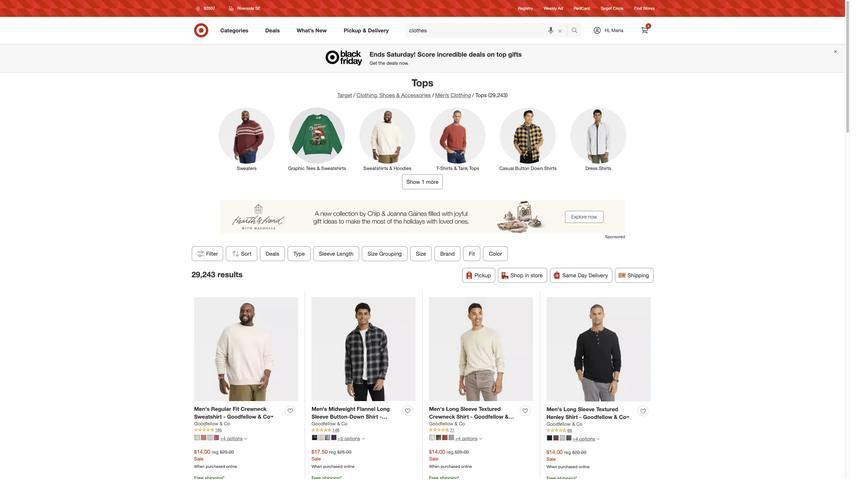 Task type: locate. For each thing, give the bounding box(es) containing it.
reg
[[212, 450, 219, 455], [329, 450, 336, 455], [447, 450, 454, 455], [565, 450, 572, 456]]

0 horizontal spatial sweatshirts
[[322, 165, 346, 171]]

brown image
[[201, 436, 206, 441]]

shirts inside 'link'
[[599, 165, 612, 171]]

0 vertical spatial deals
[[266, 27, 280, 34]]

textured inside men's long sleeve textured crewneck shirt - goodfellow & co™
[[479, 406, 501, 413]]

pickup right new
[[344, 27, 362, 34]]

0 horizontal spatial deals
[[387, 60, 398, 66]]

cream image left dark olive green icon
[[430, 436, 435, 441]]

1 horizontal spatial shirts
[[545, 165, 557, 171]]

goodfellow & co link down sweatshirt
[[194, 421, 230, 428]]

co™ up +5 options
[[348, 422, 358, 428]]

195
[[215, 428, 222, 433]]

+4 options for sweatshirt
[[220, 436, 243, 442]]

dark pink image
[[214, 436, 219, 441]]

shirt up 71 link
[[457, 414, 469, 421]]

29,243 results
[[192, 270, 243, 280]]

3 / from the left
[[473, 92, 474, 99]]

co down men's regular fit crewneck sweatshirt - goodfellow & co™
[[224, 422, 230, 427]]

2 / from the left
[[433, 92, 434, 99]]

co down the button-
[[342, 422, 348, 427]]

shop in store button
[[499, 268, 548, 283]]

casual button down shirts
[[500, 165, 557, 171]]

green image
[[567, 436, 572, 441]]

pickup inside pickup button
[[475, 272, 491, 279]]

crewneck up 195 link
[[241, 406, 267, 413]]

2 size from the left
[[416, 251, 426, 257]]

$14.00 reg $20.00 sale when purchased online down dark pink image
[[194, 449, 237, 470]]

tees
[[306, 165, 316, 171]]

- down the regular
[[224, 414, 226, 421]]

purchased for crewneck
[[441, 465, 460, 470]]

co for sleeve
[[342, 422, 348, 427]]

size for size grouping
[[368, 251, 378, 257]]

men's for men's long sleeve textured henley shirt - goodfellow & co™
[[547, 406, 563, 413]]

men's up sweatshirt
[[194, 406, 210, 413]]

2 horizontal spatial $14.00 reg $20.00 sale when purchased online
[[547, 449, 590, 470]]

deals left what's
[[266, 27, 280, 34]]

2 horizontal spatial long
[[564, 406, 577, 413]]

2 horizontal spatial +4 options
[[573, 436, 596, 442]]

0 horizontal spatial long
[[377, 406, 390, 413]]

delivery
[[368, 27, 389, 34], [589, 272, 609, 279]]

+4 right green icon
[[573, 436, 579, 442]]

when down dark olive green icon
[[430, 465, 440, 470]]

target left "clothing,"
[[338, 92, 352, 99]]

0 horizontal spatial +4 options
[[220, 436, 243, 442]]

goodfellow & co for sweatshirt
[[194, 422, 230, 427]]

color button
[[484, 247, 508, 261]]

tops left (29,243)
[[476, 92, 487, 99]]

1 horizontal spatial gray image
[[560, 436, 566, 441]]

1 vertical spatial target
[[338, 92, 352, 99]]

+4 for crewneck
[[456, 436, 461, 442]]

sleeve left the button-
[[312, 414, 329, 421]]

same day delivery
[[563, 272, 609, 279]]

1 horizontal spatial +4 options button
[[427, 434, 486, 445]]

size left grouping
[[368, 251, 378, 257]]

goodfellow up 146 on the bottom of the page
[[312, 422, 336, 427]]

goodfellow & co link for sweatshirt
[[194, 421, 230, 428]]

1 horizontal spatial fit
[[469, 251, 475, 257]]

(29,243)
[[489, 92, 508, 99]]

gray image
[[325, 436, 331, 441], [560, 436, 566, 441]]

goodfellow & co link for henley
[[547, 422, 583, 428]]

online inside $17.50 reg $25.00 sale when purchased online
[[344, 465, 355, 470]]

2 horizontal spatial $14.00
[[547, 449, 563, 456]]

purchased for sweatshirt
[[206, 465, 225, 470]]

deals inside deals link
[[266, 27, 280, 34]]

all colors + 4 more colors image for men's regular fit crewneck sweatshirt - goodfellow & co™
[[244, 438, 247, 441]]

t-shirts & tank tops
[[437, 165, 480, 171]]

gray image left green icon
[[560, 436, 566, 441]]

1 horizontal spatial crewneck
[[430, 414, 456, 421]]

0 horizontal spatial $14.00
[[194, 449, 211, 456]]

fit inside button
[[469, 251, 475, 257]]

1
[[422, 179, 425, 185]]

men's left the 'midweight'
[[312, 406, 327, 413]]

/ right 'clothing'
[[473, 92, 474, 99]]

+4 options button
[[192, 434, 250, 445], [427, 434, 486, 445], [544, 434, 603, 445]]

all colors + 4 more colors element down 195 link
[[244, 437, 247, 441]]

29,243
[[192, 270, 216, 280]]

men's inside men's long sleeve textured henley shirt - goodfellow & co™
[[547, 406, 563, 413]]

down inside men's midweight flannel long sleeve button-down shirt - goodfellow & co™
[[350, 414, 365, 421]]

gray image for $17.50
[[325, 436, 331, 441]]

1 horizontal spatial delivery
[[589, 272, 609, 279]]

regular
[[211, 406, 231, 413]]

0 vertical spatial pickup
[[344, 27, 362, 34]]

size inside size grouping button
[[368, 251, 378, 257]]

1 horizontal spatial textured
[[597, 406, 619, 413]]

find
[[635, 6, 643, 11]]

+5 options
[[338, 436, 361, 442]]

$20.00 down the "195"
[[220, 450, 234, 455]]

0 vertical spatial target
[[601, 6, 612, 11]]

long up the henley
[[564, 406, 577, 413]]

men's regular fit crewneck sweatshirt - goodfellow & co™ link
[[194, 406, 283, 421]]

$17.50
[[312, 449, 328, 456]]

- up 66 'link'
[[580, 414, 582, 421]]

1 horizontal spatial long
[[446, 406, 459, 413]]

sweatshirts & hoodies
[[364, 165, 412, 171]]

0 horizontal spatial shirt
[[366, 414, 379, 421]]

$14.00 down dark olive green icon
[[430, 449, 446, 456]]

1 horizontal spatial deals
[[469, 51, 486, 58]]

+4 options button down 66
[[544, 434, 603, 445]]

co™ up 195 link
[[263, 414, 274, 421]]

1 horizontal spatial all colors + 4 more colors element
[[479, 437, 482, 441]]

2 horizontal spatial all colors + 4 more colors element
[[597, 437, 600, 442]]

purchased inside $17.50 reg $25.00 sale when purchased online
[[324, 465, 343, 470]]

co
[[224, 422, 230, 427], [342, 422, 348, 427], [459, 422, 465, 427], [577, 422, 583, 428]]

co down men's long sleeve textured henley shirt - goodfellow & co™
[[577, 422, 583, 428]]

crewneck
[[241, 406, 267, 413], [430, 414, 456, 421]]

goodfellow & co link for crewneck
[[430, 421, 465, 428]]

delivery up ends
[[368, 27, 389, 34]]

reg for henley
[[565, 450, 572, 456]]

1 size from the left
[[368, 251, 378, 257]]

sleeve length button
[[313, 247, 359, 261]]

0 horizontal spatial all colors + 4 more colors element
[[244, 437, 247, 441]]

1 horizontal spatial pickup
[[475, 272, 491, 279]]

- inside men's long sleeve textured crewneck shirt - goodfellow & co™
[[471, 414, 473, 421]]

ends
[[370, 51, 385, 58]]

when for men's long sleeve textured crewneck shirt - goodfellow & co™
[[430, 465, 440, 470]]

goodfellow inside men's midweight flannel long sleeve button-down shirt - goodfellow & co™
[[312, 422, 341, 428]]

men's inside men's midweight flannel long sleeve button-down shirt - goodfellow & co™
[[312, 406, 327, 413]]

shirt inside men's long sleeve textured crewneck shirt - goodfellow & co™
[[457, 414, 469, 421]]

tops up accessories
[[412, 77, 434, 89]]

goodfellow & co down sweatshirt
[[194, 422, 230, 427]]

on
[[487, 51, 495, 58]]

+4 options for henley
[[573, 436, 596, 442]]

shop
[[511, 272, 524, 279]]

1 horizontal spatial /
[[433, 92, 434, 99]]

options for henley
[[580, 436, 596, 442]]

all colors + 4 more colors element for men's long sleeve textured henley shirt - goodfellow & co™
[[597, 437, 600, 442]]

long inside men's long sleeve textured crewneck shirt - goodfellow & co™
[[446, 406, 459, 413]]

+4 right dark pink image
[[220, 436, 226, 442]]

0 horizontal spatial delivery
[[368, 27, 389, 34]]

1 horizontal spatial all colors + 4 more colors image
[[479, 438, 482, 441]]

textured up 71 link
[[479, 406, 501, 413]]

- inside men's midweight flannel long sleeve button-down shirt - goodfellow & co™
[[380, 414, 382, 421]]

men's inside men's long sleeve textured crewneck shirt - goodfellow & co™
[[430, 406, 445, 413]]

gray image
[[449, 436, 455, 441]]

button-
[[330, 414, 350, 421]]

all colors + 4 more colors image down 66 'link'
[[597, 438, 600, 441]]

2 cream image from the left
[[430, 436, 435, 441]]

1 horizontal spatial $14.00 reg $20.00 sale when purchased online
[[430, 449, 472, 470]]

0 horizontal spatial $20.00
[[220, 450, 234, 455]]

goodfellow up 66 'link'
[[584, 414, 613, 421]]

shirts left tank
[[441, 165, 453, 171]]

dress
[[586, 165, 598, 171]]

2 horizontal spatial +4 options button
[[544, 434, 603, 445]]

+5 options button
[[309, 434, 368, 445]]

type button
[[288, 247, 311, 261]]

+4 right gray image
[[456, 436, 461, 442]]

online for sleeve
[[344, 465, 355, 470]]

sale
[[194, 457, 204, 462], [312, 457, 321, 462], [430, 457, 439, 462], [547, 457, 556, 463]]

reg left $25.00
[[329, 450, 336, 455]]

all colors + 4 more colors image
[[244, 438, 247, 441], [479, 438, 482, 441], [597, 438, 600, 441]]

0 horizontal spatial size
[[368, 251, 378, 257]]

0 horizontal spatial +4
[[220, 436, 226, 442]]

co up 71 link
[[459, 422, 465, 427]]

size for size
[[416, 251, 426, 257]]

$14.00 down brown icon
[[194, 449, 211, 456]]

sale for men's regular fit crewneck sweatshirt - goodfellow & co™
[[194, 457, 204, 462]]

target circle
[[601, 6, 624, 11]]

options left all colors + 5 more colors element
[[345, 436, 361, 442]]

$14.00 down 'dark brown' icon
[[547, 449, 563, 456]]

co™ inside men's midweight flannel long sleeve button-down shirt - goodfellow & co™
[[348, 422, 358, 428]]

new
[[316, 27, 327, 34]]

- up 71 link
[[471, 414, 473, 421]]

goodfellow & co link
[[194, 421, 230, 428], [312, 421, 348, 428], [430, 421, 465, 428], [547, 422, 583, 428]]

deals link
[[260, 23, 289, 38]]

0 horizontal spatial +4 options button
[[192, 434, 250, 445]]

co™
[[263, 414, 274, 421], [620, 414, 630, 421], [348, 422, 358, 428], [430, 422, 440, 428]]

$20.00
[[220, 450, 234, 455], [455, 450, 469, 455], [573, 450, 587, 456]]

options for sweatshirt
[[227, 436, 243, 442]]

2 horizontal spatial shirts
[[599, 165, 612, 171]]

2 horizontal spatial $20.00
[[573, 450, 587, 456]]

146
[[333, 428, 340, 433]]

sleeve up 66 'link'
[[578, 406, 595, 413]]

2 shirts from the left
[[545, 165, 557, 171]]

+4 options button down the "195"
[[192, 434, 250, 445]]

1 horizontal spatial $14.00
[[430, 449, 446, 456]]

goodfellow up 195 link
[[227, 414, 257, 421]]

1 vertical spatial deals
[[387, 60, 398, 66]]

0 horizontal spatial $14.00 reg $20.00 sale when purchased online
[[194, 449, 237, 470]]

1 / from the left
[[354, 92, 356, 99]]

shirt inside men's midweight flannel long sleeve button-down shirt - goodfellow & co™
[[366, 414, 379, 421]]

long right flannel at left
[[377, 406, 390, 413]]

1 horizontal spatial down
[[531, 165, 543, 171]]

men's up dark olive green icon
[[430, 406, 445, 413]]

1 vertical spatial fit
[[233, 406, 239, 413]]

0 horizontal spatial target
[[338, 92, 352, 99]]

shirt down flannel at left
[[366, 414, 379, 421]]

+4 for henley
[[573, 436, 579, 442]]

0 horizontal spatial crewneck
[[241, 406, 267, 413]]

all colors + 4 more colors element
[[244, 437, 247, 441], [479, 437, 482, 441], [597, 437, 600, 442]]

sleeve inside men's midweight flannel long sleeve button-down shirt - goodfellow & co™
[[312, 414, 329, 421]]

options
[[227, 436, 243, 442], [345, 436, 361, 442], [462, 436, 478, 442], [580, 436, 596, 442]]

purchased for henley
[[559, 465, 578, 470]]

hi, maria
[[605, 27, 624, 33]]

co™ up dark olive green icon
[[430, 422, 440, 428]]

hi,
[[605, 27, 611, 33]]

search
[[569, 28, 585, 34]]

$14.00 reg $20.00 sale when purchased online down gray image
[[430, 449, 472, 470]]

0 vertical spatial delivery
[[368, 27, 389, 34]]

$14.00 reg $20.00 sale when purchased online down green icon
[[547, 449, 590, 470]]

sleeve inside sleeve length button
[[319, 251, 335, 257]]

riverside se
[[238, 6, 261, 11]]

0 horizontal spatial textured
[[479, 406, 501, 413]]

pickup inside pickup & delivery link
[[344, 27, 362, 34]]

cream image
[[319, 436, 324, 441], [430, 436, 435, 441]]

midweight
[[329, 406, 356, 413]]

pickup & delivery
[[344, 27, 389, 34]]

online for sweatshirt
[[226, 465, 237, 470]]

men's long sleeve textured crewneck shirt - goodfellow & co™ image
[[430, 298, 534, 402], [430, 298, 534, 402]]

& inside pickup & delivery link
[[363, 27, 367, 34]]

when down black image
[[547, 465, 558, 470]]

+4 options right green icon
[[573, 436, 596, 442]]

top
[[497, 51, 507, 58]]

2 horizontal spatial shirt
[[566, 414, 579, 421]]

delivery inside button
[[589, 272, 609, 279]]

deals
[[469, 51, 486, 58], [387, 60, 398, 66]]

2 horizontal spatial +4
[[573, 436, 579, 442]]

all colors + 4 more colors element down 71 link
[[479, 437, 482, 441]]

when inside $17.50 reg $25.00 sale when purchased online
[[312, 465, 322, 470]]

co™ inside men's long sleeve textured henley shirt - goodfellow & co™
[[620, 414, 630, 421]]

riverside se button
[[225, 2, 265, 15]]

textured up 66 'link'
[[597, 406, 619, 413]]

all colors + 4 more colors image for men's long sleeve textured crewneck shirt - goodfellow & co™
[[479, 438, 482, 441]]

1 vertical spatial crewneck
[[430, 414, 456, 421]]

0 vertical spatial fit
[[469, 251, 475, 257]]

sweatshirts left hoodies
[[364, 165, 389, 171]]

shipping button
[[616, 268, 654, 283]]

1 horizontal spatial $20.00
[[455, 450, 469, 455]]

all colors + 4 more colors image down 195 link
[[244, 438, 247, 441]]

sort button
[[226, 247, 257, 261]]

sale inside $17.50 reg $25.00 sale when purchased online
[[312, 457, 321, 462]]

0 horizontal spatial cream image
[[319, 436, 324, 441]]

1 horizontal spatial sweatshirts
[[364, 165, 389, 171]]

all colors + 4 more colors element for men's long sleeve textured crewneck shirt - goodfellow & co™
[[479, 437, 482, 441]]

long
[[377, 406, 390, 413], [446, 406, 459, 413], [564, 406, 577, 413]]

textured
[[479, 406, 501, 413], [597, 406, 619, 413]]

reg down dark pink image
[[212, 450, 219, 455]]

goodfellow
[[227, 414, 257, 421], [475, 414, 504, 421], [584, 414, 613, 421], [194, 422, 218, 427], [312, 422, 341, 428], [312, 422, 336, 427], [430, 422, 454, 427], [547, 422, 571, 428]]

1 horizontal spatial +4 options
[[456, 436, 478, 442]]

What can we help you find? suggestions appear below search field
[[406, 23, 574, 38]]

$20.00 down 71 link
[[455, 450, 469, 455]]

reg down gray image
[[447, 450, 454, 455]]

show 1 more button
[[403, 175, 443, 189]]

down right button
[[531, 165, 543, 171]]

goodfellow down the henley
[[547, 422, 571, 428]]

all colors + 4 more colors element down 66 'link'
[[597, 437, 600, 442]]

goodfellow & co for crewneck
[[430, 422, 465, 427]]

shoes
[[380, 92, 395, 99]]

sale down black image
[[547, 457, 556, 463]]

target inside tops target / clothing, shoes & accessories / men's clothing / tops (29,243)
[[338, 92, 352, 99]]

gray image for $14.00
[[560, 436, 566, 441]]

goodfellow & co link for sleeve
[[312, 421, 348, 428]]

goodfellow up 71 link
[[475, 414, 504, 421]]

0 horizontal spatial gray image
[[325, 436, 331, 441]]

/ right target link
[[354, 92, 356, 99]]

goodfellow & co link up 71
[[430, 421, 465, 428]]

crewneck up 71
[[430, 414, 456, 421]]

pickup down fit button
[[475, 272, 491, 279]]

goodfellow inside men's long sleeve textured crewneck shirt - goodfellow & co™
[[475, 414, 504, 421]]

0 horizontal spatial pickup
[[344, 27, 362, 34]]

66 link
[[547, 428, 652, 434]]

button
[[516, 165, 530, 171]]

reg for sleeve
[[329, 450, 336, 455]]

weekly
[[544, 6, 557, 11]]

sweatshirts right tees
[[322, 165, 346, 171]]

$20.00 down 66 'link'
[[573, 450, 587, 456]]

3
[[648, 24, 650, 28]]

deals inside deals button
[[266, 251, 279, 257]]

purchased down $25.00
[[324, 465, 343, 470]]

deals right the
[[387, 60, 398, 66]]

men's long sleeve textured henley shirt - goodfellow & co™ image
[[547, 298, 652, 402], [547, 298, 652, 402]]

1 horizontal spatial cream image
[[430, 436, 435, 441]]

day
[[578, 272, 588, 279]]

purchased down green icon
[[559, 465, 578, 470]]

1 vertical spatial delivery
[[589, 272, 609, 279]]

fit up pickup button
[[469, 251, 475, 257]]

0 horizontal spatial down
[[350, 414, 365, 421]]

goodfellow & co up 146 on the bottom of the page
[[312, 422, 348, 427]]

show 1 more
[[407, 179, 439, 185]]

shirt inside men's long sleeve textured henley shirt - goodfellow & co™
[[566, 414, 579, 421]]

options inside dropdown button
[[345, 436, 361, 442]]

size inside size button
[[416, 251, 426, 257]]

all colors + 5 more colors image
[[362, 438, 365, 441]]

1 vertical spatial deals
[[266, 251, 279, 257]]

delivery for pickup & delivery
[[368, 27, 389, 34]]

co™ up 66 'link'
[[620, 414, 630, 421]]

0 horizontal spatial fit
[[233, 406, 239, 413]]

$14.00 for men's long sleeve textured crewneck shirt - goodfellow & co™
[[430, 449, 446, 456]]

get
[[370, 60, 378, 66]]

men's inside men's regular fit crewneck sweatshirt - goodfellow & co™
[[194, 406, 210, 413]]

dark brown image
[[554, 436, 559, 441]]

1 vertical spatial down
[[350, 414, 365, 421]]

purchased down dark pink image
[[206, 465, 225, 470]]

2 vertical spatial tops
[[470, 165, 480, 171]]

graphic tees & sweatshirts
[[288, 165, 346, 171]]

1 vertical spatial pickup
[[475, 272, 491, 279]]

shirts for t-
[[441, 165, 453, 171]]

fit right the regular
[[233, 406, 239, 413]]

goodfellow & co up 71
[[430, 422, 465, 427]]

target
[[601, 6, 612, 11], [338, 92, 352, 99]]

gifts
[[509, 51, 522, 58]]

goodfellow & co link up 146 on the bottom of the page
[[312, 421, 348, 428]]

1 horizontal spatial +4
[[456, 436, 461, 442]]

textured inside men's long sleeve textured henley shirt - goodfellow & co™
[[597, 406, 619, 413]]

when down beige icon
[[194, 465, 205, 470]]

1 cream image from the left
[[319, 436, 324, 441]]

men's regular fit crewneck sweatshirt - goodfellow & co™ image
[[194, 298, 298, 402], [194, 298, 298, 402]]

sale for men's long sleeve textured crewneck shirt - goodfellow & co™
[[430, 457, 439, 462]]

all colors + 4 more colors image down 71 link
[[479, 438, 482, 441]]

sweaters
[[237, 165, 257, 171]]

+4 options button down 71
[[427, 434, 486, 445]]

fit inside men's regular fit crewneck sweatshirt - goodfellow & co™
[[233, 406, 239, 413]]

1 horizontal spatial shirt
[[457, 414, 469, 421]]

pickup
[[344, 27, 362, 34], [475, 272, 491, 279]]

0 horizontal spatial shirts
[[441, 165, 453, 171]]

0 horizontal spatial /
[[354, 92, 356, 99]]

0 horizontal spatial all colors + 4 more colors image
[[244, 438, 247, 441]]

options down 66 'link'
[[580, 436, 596, 442]]

reg inside $17.50 reg $25.00 sale when purchased online
[[329, 450, 336, 455]]

store
[[531, 272, 543, 279]]

find stores link
[[635, 6, 655, 11]]

/ left men's
[[433, 92, 434, 99]]

sale down beige icon
[[194, 457, 204, 462]]

0 vertical spatial crewneck
[[241, 406, 267, 413]]

1 shirts from the left
[[441, 165, 453, 171]]

target left "circle"
[[601, 6, 612, 11]]

2 horizontal spatial all colors + 4 more colors image
[[597, 438, 600, 441]]

online for crewneck
[[462, 465, 472, 470]]

- up 146 link
[[380, 414, 382, 421]]

deals right sort
[[266, 251, 279, 257]]

men's midweight flannel long sleeve button-down shirt - goodfellow & co™ image
[[312, 298, 416, 402], [312, 298, 416, 402]]

options down 195 link
[[227, 436, 243, 442]]

2 horizontal spatial /
[[473, 92, 474, 99]]

shirts right dress
[[599, 165, 612, 171]]

graphic
[[288, 165, 305, 171]]

3 shirts from the left
[[599, 165, 612, 171]]

purchased down gray image
[[441, 465, 460, 470]]

reg down green icon
[[565, 450, 572, 456]]

long inside men's long sleeve textured henley shirt - goodfellow & co™
[[564, 406, 577, 413]]

1 horizontal spatial size
[[416, 251, 426, 257]]

textured for men's long sleeve textured henley shirt - goodfellow & co™
[[597, 406, 619, 413]]

+4 options button for crewneck
[[427, 434, 486, 445]]

shirt for crewneck
[[457, 414, 469, 421]]

cream image inside +5 options dropdown button
[[319, 436, 324, 441]]

target circle link
[[601, 6, 624, 11]]

goodfellow & co link up 66
[[547, 422, 583, 428]]

goodfellow & co for henley
[[547, 422, 583, 428]]

+4 options button for sweatshirt
[[192, 434, 250, 445]]



Task type: describe. For each thing, give the bounding box(es) containing it.
men's midweight flannel long sleeve button-down shirt - goodfellow & co™ link
[[312, 406, 400, 428]]

sleeve inside men's long sleeve textured henley shirt - goodfellow & co™
[[578, 406, 595, 413]]

brand
[[441, 251, 455, 257]]

t-
[[437, 165, 441, 171]]

burgundy image
[[332, 436, 337, 441]]

$14.00 for men's long sleeve textured henley shirt - goodfellow & co™
[[547, 449, 563, 456]]

pickup for pickup
[[475, 272, 491, 279]]

co for crewneck
[[459, 422, 465, 427]]

92507
[[204, 6, 215, 11]]

+4 options button for henley
[[544, 434, 603, 445]]

pickup for pickup & delivery
[[344, 27, 362, 34]]

size button
[[410, 247, 432, 261]]

men's long sleeve textured crewneck shirt - goodfellow & co™ link
[[430, 406, 518, 428]]

0 vertical spatial tops
[[412, 77, 434, 89]]

weekly ad
[[544, 6, 564, 11]]

delivery for same day delivery
[[589, 272, 609, 279]]

men's
[[436, 92, 450, 99]]

purchased for sleeve
[[324, 465, 343, 470]]

black image
[[547, 436, 553, 441]]

+4 options for crewneck
[[456, 436, 478, 442]]

& inside men's long sleeve textured crewneck shirt - goodfellow & co™
[[505, 414, 509, 421]]

more
[[427, 179, 439, 185]]

long for men's long sleeve textured crewneck shirt - goodfellow & co™
[[446, 406, 459, 413]]

options for sleeve
[[345, 436, 361, 442]]

size grouping
[[368, 251, 402, 257]]

pickup & delivery link
[[338, 23, 398, 38]]

score
[[418, 51, 436, 58]]

options for crewneck
[[462, 436, 478, 442]]

se
[[255, 6, 261, 11]]

maria
[[612, 27, 624, 33]]

color
[[489, 251, 502, 257]]

men's long sleeve textured henley shirt - goodfellow & co™ link
[[547, 406, 636, 422]]

tank
[[459, 165, 468, 171]]

& inside graphic tees & sweatshirts link
[[317, 165, 320, 171]]

casual
[[500, 165, 514, 171]]

& inside men's regular fit crewneck sweatshirt - goodfellow & co™
[[258, 414, 262, 421]]

all colors + 5 more colors element
[[362, 437, 365, 441]]

$25.00
[[338, 450, 352, 455]]

now.
[[400, 60, 409, 66]]

men's long sleeve textured crewneck shirt - goodfellow & co™
[[430, 406, 509, 428]]

all colors + 4 more colors image for men's long sleeve textured henley shirt - goodfellow & co™
[[597, 438, 600, 441]]

sweatshirt
[[194, 414, 222, 421]]

co™ inside men's regular fit crewneck sweatshirt - goodfellow & co™
[[263, 414, 274, 421]]

casual button down shirts link
[[496, 107, 561, 172]]

all colors + 4 more colors element for men's regular fit crewneck sweatshirt - goodfellow & co™
[[244, 437, 247, 441]]

$14.00 for men's regular fit crewneck sweatshirt - goodfellow & co™
[[194, 449, 211, 456]]

cement gray image
[[207, 436, 213, 441]]

195 link
[[194, 428, 298, 434]]

+5
[[338, 436, 343, 442]]

146 link
[[312, 428, 416, 434]]

shop in store
[[511, 272, 543, 279]]

categories link
[[215, 23, 257, 38]]

92507 button
[[192, 2, 222, 15]]

henley
[[547, 414, 565, 421]]

clothing
[[451, 92, 471, 99]]

crewneck inside men's regular fit crewneck sweatshirt - goodfellow & co™
[[241, 406, 267, 413]]

sweaters link
[[214, 107, 279, 172]]

what's
[[297, 27, 314, 34]]

0 vertical spatial deals
[[469, 51, 486, 58]]

ad
[[559, 6, 564, 11]]

deals for deals button on the bottom of the page
[[266, 251, 279, 257]]

clothing,
[[357, 92, 378, 99]]

dark olive green image
[[436, 436, 442, 441]]

men's midweight flannel long sleeve button-down shirt - goodfellow & co™
[[312, 406, 390, 428]]

& inside sweatshirts & hoodies link
[[390, 165, 393, 171]]

saturday!
[[387, 51, 416, 58]]

incredible
[[437, 51, 468, 58]]

shirt for henley
[[566, 414, 579, 421]]

tops target / clothing, shoes & accessories / men's clothing / tops (29,243)
[[338, 77, 508, 99]]

reg for crewneck
[[447, 450, 454, 455]]

co for sweatshirt
[[224, 422, 230, 427]]

beige image
[[195, 436, 200, 441]]

shirts for dress
[[599, 165, 612, 171]]

- inside men's regular fit crewneck sweatshirt - goodfellow & co™
[[224, 414, 226, 421]]

sleeve inside men's long sleeve textured crewneck shirt - goodfellow & co™
[[461, 406, 478, 413]]

& inside tops target / clothing, shoes & accessories / men's clothing / tops (29,243)
[[397, 92, 400, 99]]

brand button
[[435, 247, 461, 261]]

same day delivery button
[[550, 268, 613, 283]]

graphic tees & sweatshirts link
[[285, 107, 350, 172]]

what's new
[[297, 27, 327, 34]]

crewneck inside men's long sleeve textured crewneck shirt - goodfellow & co™
[[430, 414, 456, 421]]

men's for men's midweight flannel long sleeve button-down shirt - goodfellow & co™
[[312, 406, 327, 413]]

categories
[[221, 27, 249, 34]]

when for men's long sleeve textured henley shirt - goodfellow & co™
[[547, 465, 558, 470]]

0 vertical spatial down
[[531, 165, 543, 171]]

when for men's midweight flannel long sleeve button-down shirt - goodfellow & co™
[[312, 465, 322, 470]]

show
[[407, 179, 421, 185]]

& inside t-shirts & tank tops link
[[454, 165, 457, 171]]

long for men's long sleeve textured henley shirt - goodfellow & co™
[[564, 406, 577, 413]]

66
[[568, 429, 573, 434]]

goodfellow inside men's regular fit crewneck sweatshirt - goodfellow & co™
[[227, 414, 257, 421]]

sale for men's midweight flannel long sleeve button-down shirt - goodfellow & co™
[[312, 457, 321, 462]]

co for henley
[[577, 422, 583, 428]]

textured for men's long sleeve textured crewneck shirt - goodfellow & co™
[[479, 406, 501, 413]]

+4 for sweatshirt
[[220, 436, 226, 442]]

when for men's regular fit crewneck sweatshirt - goodfellow & co™
[[194, 465, 205, 470]]

shipping
[[628, 272, 650, 279]]

$14.00 reg $20.00 sale when purchased online for sweatshirt
[[194, 449, 237, 470]]

fit button
[[464, 247, 481, 261]]

71 link
[[430, 428, 534, 434]]

target link
[[338, 92, 352, 99]]

goodfellow inside men's long sleeve textured henley shirt - goodfellow & co™
[[584, 414, 613, 421]]

goodfellow & co for sleeve
[[312, 422, 348, 427]]

1 vertical spatial tops
[[476, 92, 487, 99]]

$20.00 for sweatshirt
[[220, 450, 234, 455]]

men's clothing link
[[436, 92, 471, 99]]

deals for deals link
[[266, 27, 280, 34]]

long inside men's midweight flannel long sleeve button-down shirt - goodfellow & co™
[[377, 406, 390, 413]]

$17.50 reg $25.00 sale when purchased online
[[312, 449, 355, 470]]

& inside men's long sleeve textured henley shirt - goodfellow & co™
[[614, 414, 618, 421]]

reg for sweatshirt
[[212, 450, 219, 455]]

in
[[525, 272, 530, 279]]

- inside men's long sleeve textured henley shirt - goodfellow & co™
[[580, 414, 582, 421]]

size grouping button
[[362, 247, 408, 261]]

stores
[[644, 6, 655, 11]]

goodfellow up 71
[[430, 422, 454, 427]]

co™ inside men's long sleeve textured crewneck shirt - goodfellow & co™
[[430, 422, 440, 428]]

men's regular fit crewneck sweatshirt - goodfellow & co™
[[194, 406, 274, 421]]

3 link
[[638, 23, 653, 38]]

flannel
[[357, 406, 376, 413]]

online for henley
[[579, 465, 590, 470]]

filter button
[[192, 247, 223, 261]]

length
[[337, 251, 354, 257]]

black image
[[312, 436, 318, 441]]

search button
[[569, 23, 585, 39]]

find stores
[[635, 6, 655, 11]]

$14.00 reg $20.00 sale when purchased online for crewneck
[[430, 449, 472, 470]]

what's new link
[[291, 23, 336, 38]]

2 sweatshirts from the left
[[364, 165, 389, 171]]

$20.00 for crewneck
[[455, 450, 469, 455]]

sweatshirts & hoodies link
[[355, 107, 420, 172]]

1 sweatshirts from the left
[[322, 165, 346, 171]]

1 horizontal spatial target
[[601, 6, 612, 11]]

$20.00 for henley
[[573, 450, 587, 456]]

men's for men's regular fit crewneck sweatshirt - goodfellow & co™
[[194, 406, 210, 413]]

dark red image
[[443, 436, 448, 441]]

men's for men's long sleeve textured crewneck shirt - goodfellow & co™
[[430, 406, 445, 413]]

ends saturday! score incredible deals on top gifts get the deals now.
[[370, 51, 522, 66]]

filter
[[206, 251, 218, 257]]

goodfellow down sweatshirt
[[194, 422, 218, 427]]

same
[[563, 272, 577, 279]]

$14.00 reg $20.00 sale when purchased online for henley
[[547, 449, 590, 470]]

advertisement region
[[220, 200, 626, 234]]

sale for men's long sleeve textured henley shirt - goodfellow & co™
[[547, 457, 556, 463]]

redcard
[[574, 6, 591, 11]]

& inside men's midweight flannel long sleeve button-down shirt - goodfellow & co™
[[343, 422, 346, 428]]

clothing, shoes & accessories link
[[357, 92, 431, 99]]

results
[[218, 270, 243, 280]]

grouping
[[380, 251, 402, 257]]



Task type: vqa. For each thing, say whether or not it's contained in the screenshot.
the topmost it
no



